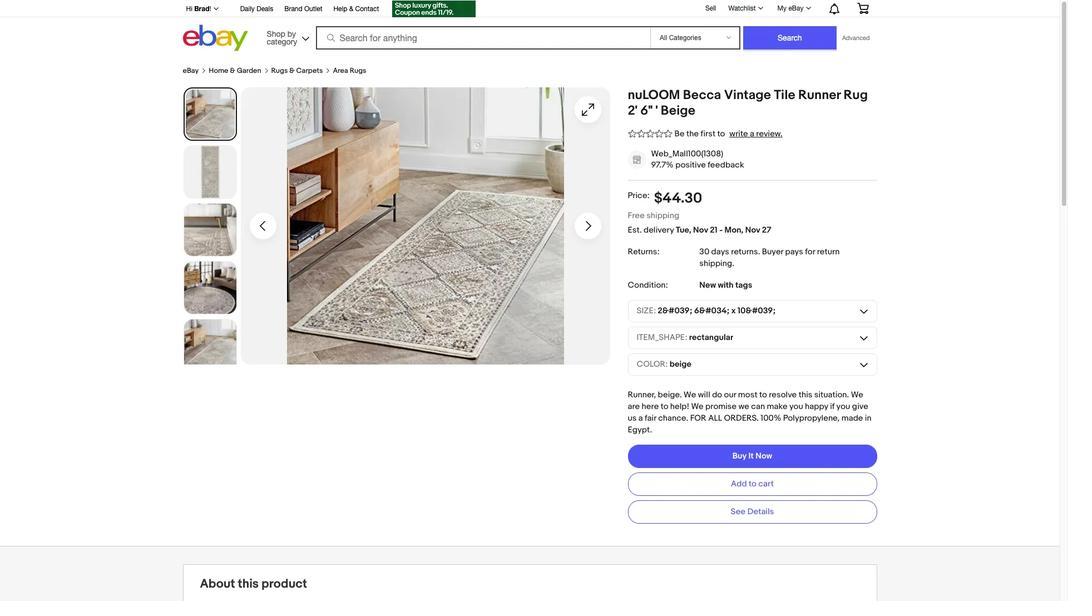 Task type: locate. For each thing, give the bounding box(es) containing it.
to down beige.
[[661, 401, 669, 412]]

shipping inside the buyer pays for return shipping
[[700, 258, 732, 269]]

pays
[[786, 246, 803, 257]]

a right write
[[750, 129, 755, 139]]

nov
[[693, 225, 708, 235], [746, 225, 760, 235]]

made
[[842, 413, 863, 423]]

rugs
[[271, 66, 288, 75], [350, 66, 366, 75]]

. down 30 days returns .
[[732, 258, 735, 269]]

0 horizontal spatial shipping
[[647, 210, 680, 221]]

ebay right my
[[789, 4, 804, 12]]

tags
[[736, 280, 753, 290]]

advanced
[[843, 35, 870, 41]]

fair
[[645, 413, 657, 423]]

2 horizontal spatial &
[[349, 5, 354, 13]]

1 horizontal spatial .
[[758, 246, 760, 257]]

0 horizontal spatial ebay
[[183, 66, 199, 75]]

None submit
[[743, 26, 837, 50]]

a right us on the bottom right
[[639, 413, 643, 423]]

garden
[[237, 66, 261, 75]]

& right the help
[[349, 5, 354, 13]]

new
[[700, 280, 716, 290]]

rugs right area
[[350, 66, 366, 75]]

we left will at the right of page
[[684, 389, 696, 400]]

30
[[700, 246, 710, 257]]

ebay left home
[[183, 66, 199, 75]]

picture 19 of 32 image
[[184, 319, 236, 372]]

you down resolve
[[790, 401, 803, 412]]

get the coupon image
[[392, 1, 476, 17]]

0 vertical spatial shipping
[[647, 210, 680, 221]]

chance.
[[658, 413, 689, 423]]

nov left the 27
[[746, 225, 760, 235]]

days
[[712, 246, 729, 257]]

shipping
[[647, 210, 680, 221], [700, 258, 732, 269]]

you right if
[[837, 401, 851, 412]]

& inside the account 'navigation'
[[349, 5, 354, 13]]

0 vertical spatial a
[[750, 129, 755, 139]]

0 vertical spatial ebay
[[789, 4, 804, 12]]

you
[[790, 401, 803, 412], [837, 401, 851, 412]]

if
[[830, 401, 835, 412]]

shipping up delivery
[[647, 210, 680, 221]]

1 horizontal spatial shipping
[[700, 258, 732, 269]]

1 horizontal spatial this
[[799, 389, 813, 400]]

this right about
[[238, 576, 259, 591]]

resolve
[[769, 389, 797, 400]]

color:
[[637, 359, 668, 370]]

shop by category
[[267, 29, 297, 46]]

web_mall100(1308) 97.7% positive feedback
[[651, 149, 744, 170]]

daily deals link
[[240, 3, 273, 16]]

new with tags
[[700, 280, 753, 290]]

1 horizontal spatial nov
[[746, 225, 760, 235]]

the
[[687, 129, 699, 139]]

. left buyer
[[758, 246, 760, 257]]

nuloom becca vintage tile runner rug 2' 6" ' beige
[[628, 87, 868, 119]]

1 vertical spatial a
[[639, 413, 643, 423]]

this inside runner, beige. we will do our most to resolve this situation. we are here to help! we promise we can make you happy if you give us a fair chance. for all orders. 100% polypropylene, made in egypt.
[[799, 389, 813, 400]]

add to cart
[[731, 479, 774, 489]]

0 horizontal spatial a
[[639, 413, 643, 423]]

rug
[[844, 87, 868, 103]]

our
[[724, 389, 736, 400]]

21
[[710, 225, 718, 235]]

0 horizontal spatial .
[[732, 258, 735, 269]]

watchlist
[[729, 4, 756, 12]]

help & contact
[[334, 5, 379, 13]]

beige.
[[658, 389, 682, 400]]

1 horizontal spatial ebay
[[789, 4, 804, 12]]

free
[[628, 210, 645, 221]]

6"
[[641, 103, 653, 119]]

tue,
[[676, 225, 692, 235]]

1 vertical spatial .
[[732, 258, 735, 269]]

x
[[732, 306, 736, 316]]

home
[[209, 66, 228, 75]]

est.
[[628, 225, 642, 235]]

picture 17 of 32 image
[[184, 204, 236, 256]]

0 horizontal spatial rugs
[[271, 66, 288, 75]]

& for contact
[[349, 5, 354, 13]]

& for carpets
[[290, 66, 295, 75]]

none submit inside "shop by category" banner
[[743, 26, 837, 50]]

1 horizontal spatial rugs
[[350, 66, 366, 75]]

27
[[762, 225, 772, 235]]

write
[[730, 129, 748, 139]]

ebay inside $44.30 main content
[[183, 66, 199, 75]]

picture 18 of 32 image
[[184, 262, 236, 314]]

item_shape:
[[637, 332, 688, 343]]

10&#039;
[[738, 306, 776, 316]]

1 vertical spatial this
[[238, 576, 259, 591]]

polypropylene,
[[783, 413, 840, 423]]

0 horizontal spatial nov
[[693, 225, 708, 235]]

Search for anything text field
[[318, 27, 648, 48]]

& left carpets at the left top of page
[[290, 66, 295, 75]]

$44.30 main content
[[183, 54, 877, 546]]

review.
[[756, 129, 783, 139]]

buy it now
[[733, 451, 773, 461]]

0 horizontal spatial you
[[790, 401, 803, 412]]

rugs down category
[[271, 66, 288, 75]]

to right first
[[718, 129, 725, 139]]

6&#034;
[[694, 306, 730, 316]]

daily deals
[[240, 5, 273, 13]]

condition:
[[628, 280, 668, 290]]

your shopping cart image
[[857, 3, 870, 14]]

area
[[333, 66, 348, 75]]

0 vertical spatial this
[[799, 389, 813, 400]]

price: $44.30 free shipping est. delivery tue, nov 21 - mon, nov 27
[[628, 190, 772, 235]]

nov left 21
[[693, 225, 708, 235]]

0 horizontal spatial &
[[230, 66, 235, 75]]

1 vertical spatial shipping
[[700, 258, 732, 269]]

contact
[[355, 5, 379, 13]]

!
[[210, 5, 211, 13]]

return
[[817, 246, 840, 257]]

100%
[[761, 413, 782, 423]]

1 vertical spatial ebay
[[183, 66, 199, 75]]

are
[[628, 401, 640, 412]]

to up can
[[760, 389, 767, 400]]

1 horizontal spatial you
[[837, 401, 851, 412]]

deals
[[257, 5, 273, 13]]

rectangular
[[689, 332, 734, 343]]

we
[[684, 389, 696, 400], [851, 389, 864, 400], [691, 401, 704, 412]]

be the first to write a review.
[[675, 129, 783, 139]]

about
[[200, 576, 235, 591]]

& right home
[[230, 66, 235, 75]]

buyer
[[762, 246, 784, 257]]

shipping down days
[[700, 258, 732, 269]]

ebay inside the account 'navigation'
[[789, 4, 804, 12]]

30 days returns .
[[700, 246, 762, 257]]

2 nov from the left
[[746, 225, 760, 235]]

help & contact link
[[334, 3, 379, 16]]

1 nov from the left
[[693, 225, 708, 235]]

sell
[[706, 4, 716, 12]]

carpets
[[296, 66, 323, 75]]

1 horizontal spatial &
[[290, 66, 295, 75]]

this up happy
[[799, 389, 813, 400]]

do
[[712, 389, 722, 400]]

details
[[748, 507, 774, 517]]

write a review. link
[[730, 129, 783, 139]]

shop
[[267, 29, 285, 38]]

picture 16 of 32 image
[[184, 146, 236, 198]]

ebay
[[789, 4, 804, 12], [183, 66, 199, 75]]

becca
[[683, 87, 721, 103]]

we
[[739, 401, 750, 412]]

help!
[[670, 401, 690, 412]]

price:
[[628, 190, 650, 201]]



Task type: vqa. For each thing, say whether or not it's contained in the screenshot.
$40.00
no



Task type: describe. For each thing, give the bounding box(es) containing it.
see
[[731, 507, 746, 517]]

orders.
[[724, 413, 759, 423]]

ebay link
[[183, 66, 199, 75]]

account navigation
[[180, 0, 877, 20]]

2 you from the left
[[837, 401, 851, 412]]

feedback
[[708, 160, 744, 170]]

my
[[778, 4, 787, 12]]

watchlist link
[[723, 2, 768, 15]]

my ebay
[[778, 4, 804, 12]]

about this product
[[200, 576, 307, 591]]

shop by category button
[[262, 25, 312, 49]]

my ebay link
[[772, 2, 816, 15]]

97.7%
[[651, 160, 674, 170]]

in
[[865, 413, 872, 423]]

picture 15 of 32 image
[[184, 88, 236, 140]]

see details link
[[628, 500, 877, 524]]

us
[[628, 413, 637, 423]]

egypt.
[[628, 424, 652, 435]]

outlet
[[304, 5, 322, 13]]

item_shape: rectangular
[[637, 332, 734, 343]]

runner
[[799, 87, 841, 103]]

all
[[709, 413, 722, 423]]

brad
[[194, 4, 210, 13]]

will
[[698, 389, 711, 400]]

daily
[[240, 5, 255, 13]]

2 rugs from the left
[[350, 66, 366, 75]]

buy
[[733, 451, 747, 461]]

area rugs
[[333, 66, 366, 75]]

to left cart
[[749, 479, 757, 489]]

hi
[[186, 5, 192, 13]]

here
[[642, 401, 659, 412]]

size: 2&#039; 6&#034; x 10&#039;
[[637, 306, 776, 316]]

be the first to write the review. image
[[628, 127, 673, 139]]

1 you from the left
[[790, 401, 803, 412]]

web_mall100(1308)
[[651, 149, 724, 159]]

returns:
[[628, 246, 660, 257]]

web_mall10 97.7% positive feedback image
[[629, 151, 645, 168]]

area rugs link
[[333, 66, 366, 75]]

runner, beige. we will do our most to resolve this situation. we are here to help! we promise we can make you happy if you give us a fair chance. for all orders. 100% polypropylene, made in egypt.
[[628, 389, 872, 435]]

1 horizontal spatial a
[[750, 129, 755, 139]]

hi brad !
[[186, 4, 211, 13]]

add
[[731, 479, 747, 489]]

0 vertical spatial .
[[758, 246, 760, 257]]

positive
[[676, 160, 706, 170]]

it
[[749, 451, 754, 461]]

beige
[[661, 103, 696, 119]]

first
[[701, 129, 716, 139]]

buy it now link
[[628, 444, 877, 468]]

cart
[[759, 479, 774, 489]]

add to cart link
[[628, 472, 877, 496]]

2'
[[628, 103, 638, 119]]

see details
[[731, 507, 774, 517]]

brand outlet link
[[284, 3, 322, 16]]

shop by category banner
[[180, 0, 877, 54]]

vintage
[[724, 87, 771, 103]]

'
[[656, 103, 658, 119]]

category
[[267, 37, 297, 46]]

rugs & carpets link
[[271, 66, 323, 75]]

brand outlet
[[284, 5, 322, 13]]

we up the give
[[851, 389, 864, 400]]

sell link
[[701, 4, 721, 12]]

home & garden
[[209, 66, 261, 75]]

with
[[718, 280, 734, 290]]

for
[[690, 413, 707, 423]]

happy
[[805, 401, 829, 412]]

a inside runner, beige. we will do our most to resolve this situation. we are here to help! we promise we can make you happy if you give us a fair chance. for all orders. 100% polypropylene, made in egypt.
[[639, 413, 643, 423]]

brand
[[284, 5, 303, 13]]

can
[[751, 401, 765, 412]]

product
[[262, 576, 307, 591]]

promise
[[706, 401, 737, 412]]

most
[[738, 389, 758, 400]]

give
[[852, 401, 869, 412]]

delivery
[[644, 225, 674, 235]]

& for garden
[[230, 66, 235, 75]]

we up for
[[691, 401, 704, 412]]

runner,
[[628, 389, 656, 400]]

mon,
[[725, 225, 744, 235]]

make
[[767, 401, 788, 412]]

0 horizontal spatial this
[[238, 576, 259, 591]]

1 rugs from the left
[[271, 66, 288, 75]]

nuloom becca vintage tile area rug, 5'  assorted sizes , item shapes , colors  - picture 15 of 32 image
[[241, 87, 610, 365]]

tile
[[774, 87, 796, 103]]

now
[[756, 451, 773, 461]]

shipping inside price: $44.30 free shipping est. delivery tue, nov 21 - mon, nov 27
[[647, 210, 680, 221]]

size:
[[637, 306, 656, 316]]

help
[[334, 5, 347, 13]]

rugs & carpets
[[271, 66, 323, 75]]



